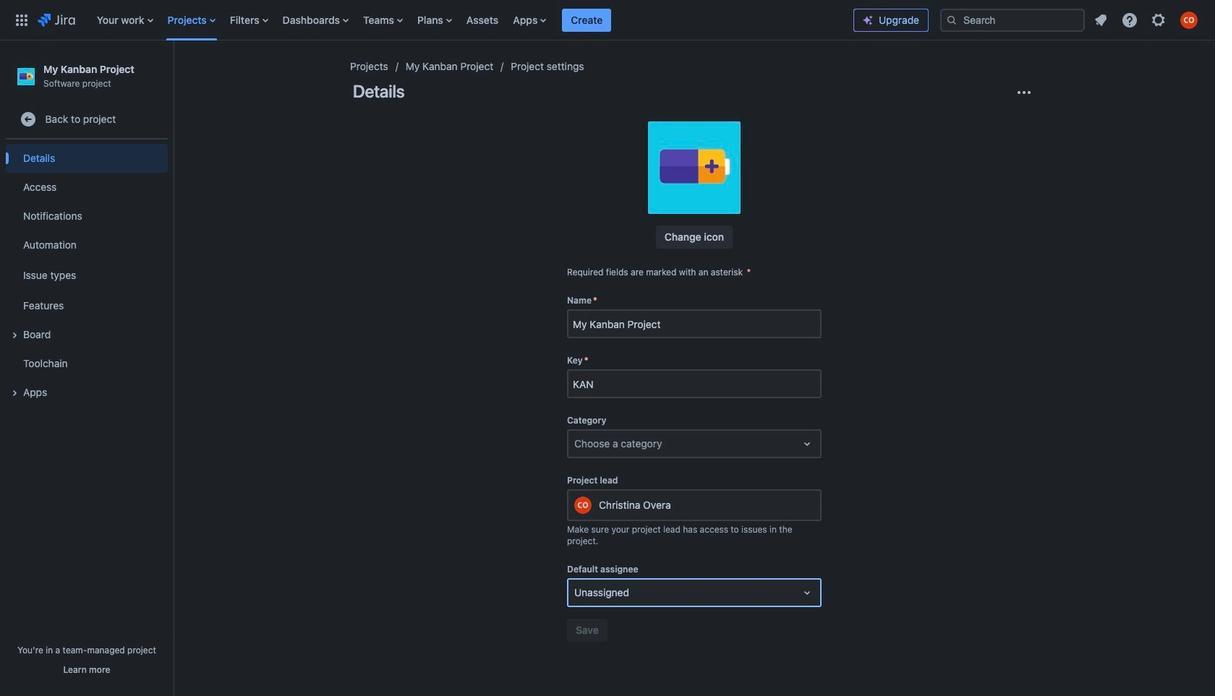 Task type: locate. For each thing, give the bounding box(es) containing it.
open image
[[799, 585, 816, 602]]

None text field
[[575, 437, 577, 452]]

jira image
[[38, 11, 75, 29], [38, 11, 75, 29]]

banner
[[0, 0, 1216, 41]]

1 horizontal spatial list
[[1088, 7, 1207, 33]]

primary element
[[9, 0, 854, 40]]

notifications image
[[1093, 11, 1110, 29]]

settings image
[[1151, 11, 1168, 29]]

group inside sidebar element
[[6, 140, 168, 412]]

project avatar image
[[648, 122, 741, 214]]

sidebar element
[[0, 41, 174, 697]]

list
[[90, 0, 854, 40], [1088, 7, 1207, 33]]

search image
[[947, 14, 958, 26]]

0 horizontal spatial list
[[90, 0, 854, 40]]

list item
[[563, 0, 612, 40]]

None field
[[569, 311, 821, 337], [569, 371, 821, 397], [569, 311, 821, 337], [569, 371, 821, 397]]

open image
[[799, 436, 816, 453]]

expand image
[[6, 327, 23, 345]]

help image
[[1122, 11, 1139, 29]]

group
[[6, 140, 168, 412]]

None search field
[[941, 8, 1086, 31]]



Task type: describe. For each thing, give the bounding box(es) containing it.
expand image
[[6, 385, 23, 403]]

sidebar navigation image
[[158, 58, 190, 87]]

your profile and settings image
[[1181, 11, 1198, 29]]

appswitcher icon image
[[13, 11, 30, 29]]

more image
[[1016, 84, 1033, 101]]

Search field
[[941, 8, 1086, 31]]



Task type: vqa. For each thing, say whether or not it's contained in the screenshot.
the Search field
yes



